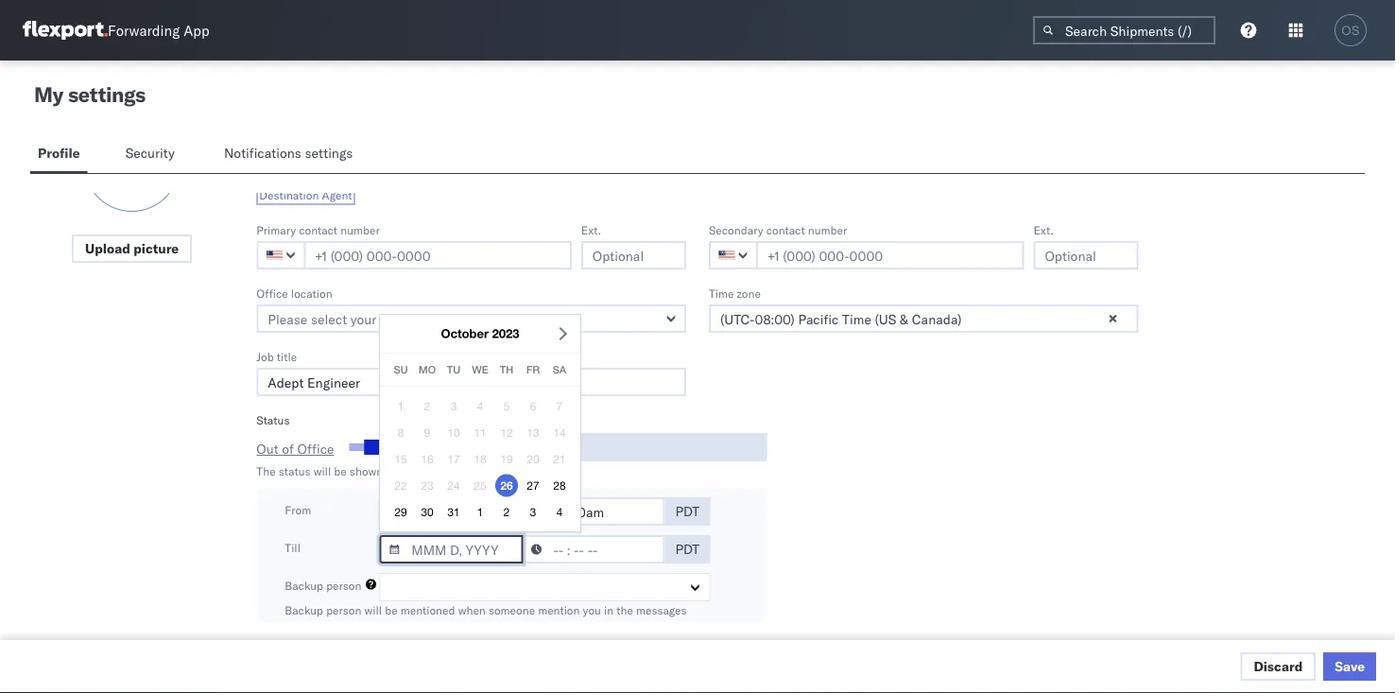 Task type: locate. For each thing, give the bounding box(es) containing it.
0 vertical spatial 3 button
[[442, 395, 465, 417]]

30 button
[[416, 501, 439, 523]]

0 horizontal spatial 2
[[424, 399, 431, 413]]

0 horizontal spatial 3
[[451, 399, 457, 413]]

1 horizontal spatial 2
[[504, 505, 510, 519]]

22 button
[[390, 474, 412, 497]]

mmm d, yyyy text field down 31
[[379, 535, 523, 564]]

0 vertical spatial settings
[[68, 81, 145, 107]]

1 ext. from the left
[[581, 223, 602, 237]]

mo
[[419, 364, 436, 376]]

28
[[553, 479, 566, 492]]

3 button up 10 button
[[442, 395, 465, 417]]

4 button left 5
[[469, 395, 492, 417]]

1 number from the left
[[341, 223, 380, 237]]

0 horizontal spatial contact
[[299, 223, 338, 237]]

9
[[424, 426, 431, 439]]

time
[[709, 286, 734, 300]]

26
[[500, 479, 513, 492]]

1 horizontal spatial united states text field
[[709, 241, 758, 269]]

0 vertical spatial 4 button
[[469, 395, 492, 417]]

we
[[472, 364, 488, 376]]

17 button
[[442, 448, 465, 470]]

2 mmm d, yyyy text field from the top
[[379, 535, 523, 564]]

Please select your office location text field
[[257, 304, 686, 333]]

+1 (000) 000-0000 telephone field up (utc-08:00) pacific time (us & canada) text field
[[756, 241, 1024, 269]]

zone
[[737, 286, 761, 300]]

1
[[398, 399, 404, 413], [477, 505, 483, 519]]

save
[[1335, 658, 1365, 675]]

2 button down 26 button
[[495, 501, 518, 523]]

mmm d, yyyy text field for from
[[379, 497, 523, 526]]

0 horizontal spatial 4
[[477, 399, 483, 413]]

mmm d, yyyy text field down 24
[[379, 497, 523, 526]]

Optional telephone field
[[581, 241, 686, 269]]

30
[[421, 505, 434, 519]]

shown
[[350, 464, 383, 478]]

0 horizontal spatial ext.
[[581, 223, 602, 237]]

4 button
[[469, 395, 492, 417], [548, 501, 571, 523]]

1 horizontal spatial 4
[[557, 505, 563, 519]]

pdt for till
[[676, 541, 700, 557]]

1 right the 31 button
[[477, 505, 483, 519]]

2 number from the left
[[808, 223, 847, 237]]

2 down 26
[[504, 505, 510, 519]]

2 up 9
[[424, 399, 431, 413]]

1 button right the 31 button
[[469, 501, 492, 523]]

1 horizontal spatial contact
[[767, 223, 805, 237]]

flexport. image
[[23, 21, 108, 40]]

20 button
[[522, 448, 545, 470]]

number right secondary at the right of page
[[808, 223, 847, 237]]

next
[[386, 464, 408, 478]]

0 horizontal spatial 4 button
[[469, 395, 492, 417]]

backup
[[285, 579, 323, 593]]

1 horizontal spatial office
[[297, 441, 334, 457]]

3
[[451, 399, 457, 413], [530, 505, 536, 519]]

office left location
[[257, 286, 288, 300]]

0 vertical spatial mmm d, yyyy text field
[[379, 497, 523, 526]]

of
[[282, 441, 294, 457]]

1 vertical spatial 1
[[477, 505, 483, 519]]

ext. up optional phone field
[[1034, 223, 1054, 237]]

3 down 27
[[530, 505, 536, 519]]

25 button
[[469, 474, 492, 497]]

0 horizontal spatial number
[[341, 223, 380, 237]]

None checkbox
[[349, 443, 376, 451]]

name
[[450, 464, 478, 478]]

my settings
[[34, 81, 145, 107]]

27
[[527, 479, 540, 492]]

0 vertical spatial 2
[[424, 399, 431, 413]]

0 horizontal spatial 2 button
[[416, 395, 439, 417]]

3 up 10
[[451, 399, 457, 413]]

1 +1 (000) 000-0000 telephone field from the left
[[304, 241, 572, 269]]

0 horizontal spatial 3 button
[[442, 395, 465, 417]]

2 +1 (000) 000-0000 telephone field from the left
[[756, 241, 1024, 269]]

in
[[481, 464, 490, 478]]

ext.
[[581, 223, 602, 237], [1034, 223, 1054, 237]]

0 vertical spatial 1
[[398, 399, 404, 413]]

4
[[477, 399, 483, 413], [557, 505, 563, 519]]

31 button
[[442, 501, 465, 523]]

23 button
[[416, 474, 439, 497]]

1 pdt from the top
[[676, 503, 700, 520]]

-- : -- -- text field
[[521, 535, 665, 564]]

number down agent
[[341, 223, 380, 237]]

2 pdt from the top
[[676, 541, 700, 557]]

1 vertical spatial 4
[[557, 505, 563, 519]]

ext. for primary contact number
[[581, 223, 602, 237]]

1 vertical spatial mmm d, yyyy text field
[[379, 535, 523, 564]]

1 horizontal spatial 3 button
[[522, 501, 545, 523]]

3 button down 27 button
[[522, 501, 545, 523]]

number for primary contact number
[[341, 223, 380, 237]]

number for secondary contact number
[[808, 223, 847, 237]]

settings inside button
[[305, 145, 353, 161]]

24 button
[[442, 474, 465, 497]]

ext. up optional telephone field
[[581, 223, 602, 237]]

+1 (000) 000-0000 telephone field
[[304, 241, 572, 269], [756, 241, 1024, 269]]

0 vertical spatial 1 button
[[390, 395, 412, 417]]

the
[[257, 464, 276, 478]]

contact for secondary
[[767, 223, 805, 237]]

united states text field down primary at the left top of page
[[257, 241, 306, 269]]

29
[[395, 505, 407, 519]]

number
[[341, 223, 380, 237], [808, 223, 847, 237]]

0 horizontal spatial 1
[[398, 399, 404, 413]]

th
[[500, 364, 514, 376]]

+1 (000) 000-0000 telephone field up the please select your office location text box
[[304, 241, 572, 269]]

out
[[257, 441, 279, 457]]

10
[[448, 426, 460, 439]]

4 down 28
[[557, 505, 563, 519]]

united states text field for secondary
[[709, 241, 758, 269]]

person
[[326, 579, 362, 593]]

job
[[257, 349, 274, 364]]

1 mmm d, yyyy text field from the top
[[379, 497, 523, 526]]

1 horizontal spatial +1 (000) 000-0000 telephone field
[[756, 241, 1024, 269]]

1 horizontal spatial ext.
[[1034, 223, 1054, 237]]

2 button up 9 'button'
[[416, 395, 439, 417]]

notifications settings
[[224, 145, 353, 161]]

1 vertical spatial 2
[[504, 505, 510, 519]]

Search Shipments (/) text field
[[1033, 16, 1216, 44]]

agent
[[322, 188, 352, 202]]

contact
[[299, 223, 338, 237], [767, 223, 805, 237]]

10 button
[[442, 421, 465, 444]]

contact for primary
[[299, 223, 338, 237]]

7 button
[[548, 395, 571, 417]]

month  2023-10 element
[[386, 393, 574, 525]]

2 united states text field from the left
[[709, 241, 758, 269]]

contact right secondary at the right of page
[[767, 223, 805, 237]]

2 ext. from the left
[[1034, 223, 1054, 237]]

settings right my
[[68, 81, 145, 107]]

0 horizontal spatial office
[[257, 286, 288, 300]]

office up will
[[297, 441, 334, 457]]

8
[[398, 426, 404, 439]]

23
[[421, 479, 434, 492]]

settings for notifications settings
[[305, 145, 353, 161]]

MMM D, YYYY text field
[[379, 497, 523, 526], [379, 535, 523, 564]]

os button
[[1329, 9, 1373, 52]]

1 horizontal spatial 2 button
[[495, 501, 518, 523]]

0 vertical spatial pdt
[[676, 503, 700, 520]]

7
[[557, 399, 563, 413]]

2023
[[492, 326, 520, 341]]

1 button up 8 button
[[390, 395, 412, 417]]

status
[[279, 464, 311, 478]]

Optional telephone field
[[1034, 241, 1139, 269]]

1 vertical spatial settings
[[305, 145, 353, 161]]

location
[[291, 286, 332, 300]]

1 horizontal spatial settings
[[305, 145, 353, 161]]

22
[[395, 479, 407, 492]]

1 horizontal spatial 1
[[477, 505, 483, 519]]

0 horizontal spatial settings
[[68, 81, 145, 107]]

United States text field
[[257, 241, 306, 269], [709, 241, 758, 269]]

1 vertical spatial 3 button
[[522, 501, 545, 523]]

contact down destination agent at top left
[[299, 223, 338, 237]]

1 vertical spatial pdt
[[676, 541, 700, 557]]

1 horizontal spatial 4 button
[[548, 501, 571, 523]]

0 horizontal spatial +1 (000) 000-0000 telephone field
[[304, 241, 572, 269]]

settings up agent
[[305, 145, 353, 161]]

1 horizontal spatial 1 button
[[469, 501, 492, 523]]

1 vertical spatial 3
[[530, 505, 536, 519]]

13 button
[[522, 421, 545, 444]]

primary contact number
[[257, 223, 380, 237]]

17
[[448, 452, 460, 466]]

settings
[[68, 81, 145, 107], [305, 145, 353, 161]]

1 contact from the left
[[299, 223, 338, 237]]

0 vertical spatial 4
[[477, 399, 483, 413]]

15 button
[[390, 448, 412, 470]]

upload picture button
[[72, 234, 192, 263]]

1 horizontal spatial number
[[808, 223, 847, 237]]

tu
[[447, 364, 461, 376]]

4 button down 28 button
[[548, 501, 571, 523]]

19
[[500, 452, 513, 466]]

0 vertical spatial office
[[257, 286, 288, 300]]

su
[[394, 364, 408, 376]]

4 down job title text field
[[477, 399, 483, 413]]

0 horizontal spatial 1 button
[[390, 395, 412, 417]]

united states text field down secondary at the right of page
[[709, 241, 758, 269]]

0 horizontal spatial united states text field
[[257, 241, 306, 269]]

1 vertical spatial 1 button
[[469, 501, 492, 523]]

14
[[553, 426, 566, 439]]

2 contact from the left
[[767, 223, 805, 237]]

fr
[[527, 364, 540, 376]]

messages.
[[513, 464, 567, 478]]

your
[[424, 464, 447, 478]]

1 united states text field from the left
[[257, 241, 306, 269]]

1 up 8
[[398, 399, 404, 413]]



Task type: describe. For each thing, give the bounding box(es) containing it.
till
[[285, 541, 301, 555]]

out of office
[[257, 441, 334, 457]]

save button
[[1324, 652, 1377, 681]]

primary
[[257, 223, 296, 237]]

picture
[[134, 240, 179, 257]]

profile button
[[30, 136, 88, 173]]

18 button
[[469, 448, 492, 470]]

security button
[[118, 136, 186, 173]]

27 button
[[522, 474, 545, 497]]

united states text field for primary
[[257, 241, 306, 269]]

notifications settings button
[[216, 136, 369, 173]]

secondary contact number
[[709, 223, 847, 237]]

1 vertical spatial 4 button
[[548, 501, 571, 523]]

notifications
[[224, 145, 301, 161]]

upload picture
[[85, 240, 179, 257]]

discard
[[1254, 658, 1303, 675]]

security
[[125, 145, 175, 161]]

6
[[530, 399, 536, 413]]

1 for bottommost 1 button
[[477, 505, 483, 519]]

6 button
[[522, 395, 545, 417]]

os
[[1342, 23, 1360, 37]]

october
[[441, 326, 489, 341]]

5 button
[[495, 395, 518, 417]]

mmm d, yyyy text field for till
[[379, 535, 523, 564]]

9 button
[[416, 421, 439, 444]]

11 button
[[469, 421, 492, 444]]

status
[[257, 413, 290, 427]]

pdt for from
[[676, 503, 700, 520]]

29 button
[[390, 501, 412, 523]]

(UTC-08:00) Pacific Time (US & Canada) text field
[[709, 304, 1139, 333]]

28 button
[[548, 474, 571, 497]]

5
[[504, 399, 510, 413]]

upload
[[85, 240, 130, 257]]

1 vertical spatial 2 button
[[495, 501, 518, 523]]

-- : -- -- text field
[[521, 497, 665, 526]]

11
[[474, 426, 487, 439]]

my
[[34, 81, 63, 107]]

app
[[184, 21, 210, 39]]

16
[[421, 452, 434, 466]]

1 horizontal spatial 3
[[530, 505, 536, 519]]

october 2023
[[441, 326, 520, 341]]

Job title text field
[[257, 368, 686, 396]]

office location
[[257, 286, 332, 300]]

forwarding
[[108, 21, 180, 39]]

24
[[448, 479, 460, 492]]

21
[[553, 452, 566, 466]]

19 button
[[495, 448, 518, 470]]

12
[[500, 426, 513, 439]]

from
[[285, 503, 311, 517]]

secondary
[[709, 223, 764, 237]]

16 button
[[416, 448, 439, 470]]

to
[[411, 464, 422, 478]]

1 vertical spatial office
[[297, 441, 334, 457]]

destination agent
[[259, 188, 352, 202]]

sa
[[553, 364, 567, 376]]

destination
[[259, 188, 319, 202]]

job title
[[257, 349, 297, 364]]

25
[[474, 479, 487, 492]]

backup person
[[285, 579, 362, 593]]

ext. for secondary contact number
[[1034, 223, 1054, 237]]

26 button
[[495, 474, 518, 497]]

settings for my settings
[[68, 81, 145, 107]]

forwarding app link
[[23, 21, 210, 40]]

the status will be shown next to your name in the messages.
[[257, 464, 567, 478]]

2 for the topmost 2 button
[[424, 399, 431, 413]]

discard button
[[1241, 652, 1316, 681]]

profile
[[38, 145, 80, 161]]

be
[[334, 464, 347, 478]]

will
[[314, 464, 331, 478]]

0 vertical spatial 2 button
[[416, 395, 439, 417]]

8 button
[[390, 421, 412, 444]]

the
[[493, 464, 510, 478]]

1 for the leftmost 1 button
[[398, 399, 404, 413]]

+1 (000) 000-0000 telephone field for secondary contact number
[[756, 241, 1024, 269]]

2 for 2 button to the bottom
[[504, 505, 510, 519]]

time zone
[[709, 286, 761, 300]]

0 vertical spatial 3
[[451, 399, 457, 413]]

+1 (000) 000-0000 telephone field for primary contact number
[[304, 241, 572, 269]]

title
[[277, 349, 297, 364]]

12 button
[[495, 421, 518, 444]]

OOO till... text field
[[428, 433, 767, 461]]

20
[[527, 452, 540, 466]]



Task type: vqa. For each thing, say whether or not it's contained in the screenshot.
29 in the left bottom of the page
yes



